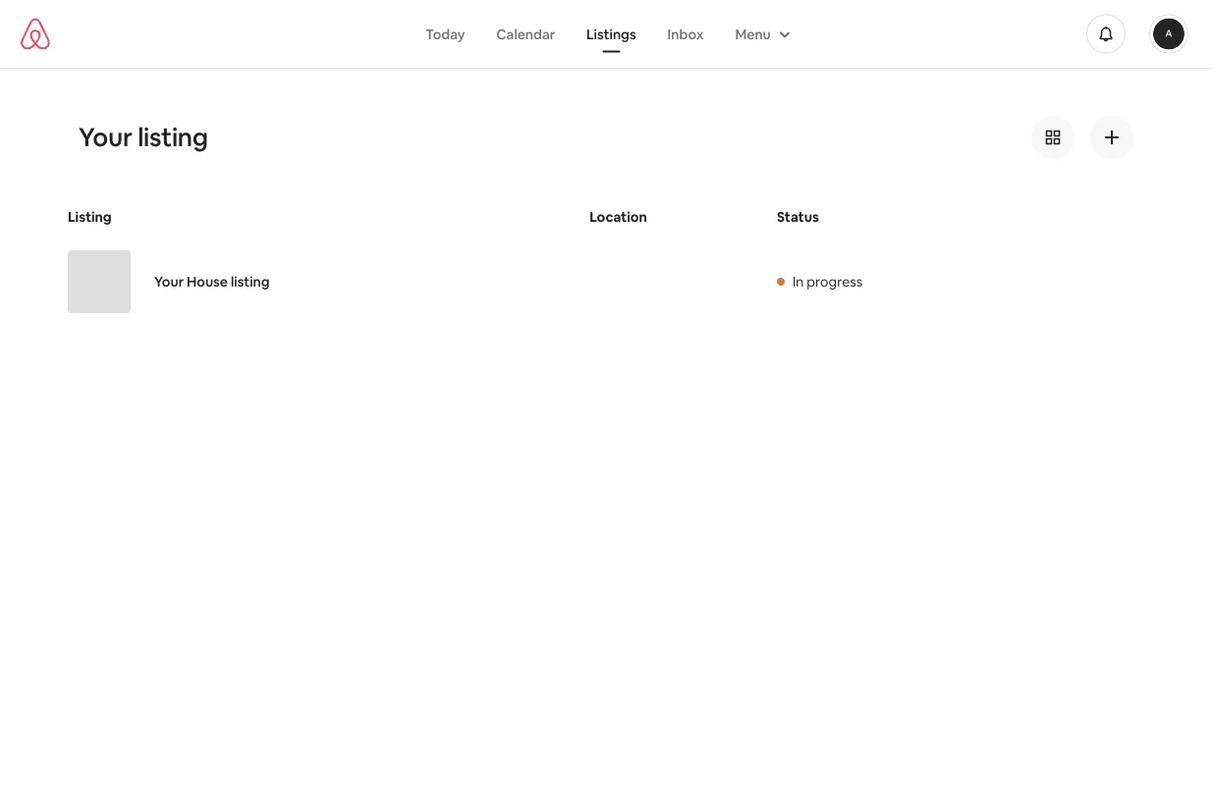 Task type: locate. For each thing, give the bounding box(es) containing it.
1 vertical spatial listing
[[231, 273, 270, 291]]

inbox
[[668, 25, 704, 43]]

1 horizontal spatial listing
[[231, 273, 270, 291]]

your
[[79, 121, 133, 154], [154, 273, 184, 291]]

status
[[777, 208, 819, 226]]

your up the "listing"
[[79, 121, 133, 154]]

today
[[426, 25, 465, 43]]

location
[[590, 208, 647, 226]]

your listing
[[79, 121, 208, 154]]

1 vertical spatial your
[[154, 273, 184, 291]]

1 horizontal spatial your
[[154, 273, 184, 291]]

menu
[[735, 25, 771, 43]]

calendar link
[[481, 15, 571, 53]]

0 horizontal spatial listing
[[138, 121, 208, 154]]

your left the house
[[154, 273, 184, 291]]

listing
[[138, 121, 208, 154], [231, 273, 270, 291]]

0 horizontal spatial your
[[79, 121, 133, 154]]

today link
[[410, 15, 481, 53]]

0 vertical spatial your
[[79, 121, 133, 154]]



Task type: describe. For each thing, give the bounding box(es) containing it.
in
[[793, 273, 804, 291]]

0 vertical spatial listing
[[138, 121, 208, 154]]

add listing image
[[1104, 130, 1120, 145]]

main navigation menu image
[[1154, 18, 1185, 50]]

grid view image
[[1046, 130, 1061, 145]]

your for your house listing
[[154, 273, 184, 291]]

listings link
[[571, 15, 652, 53]]

menu button
[[720, 15, 803, 53]]

your house listing
[[154, 273, 270, 291]]

inbox link
[[652, 15, 720, 53]]

house
[[187, 273, 228, 291]]

progress
[[807, 273, 863, 291]]

calendar
[[497, 25, 555, 43]]

in progress
[[793, 273, 863, 291]]

listing
[[68, 208, 112, 226]]

your for your listing
[[79, 121, 133, 154]]

listings
[[587, 25, 636, 43]]



Task type: vqa. For each thing, say whether or not it's contained in the screenshot.
YOUR
yes



